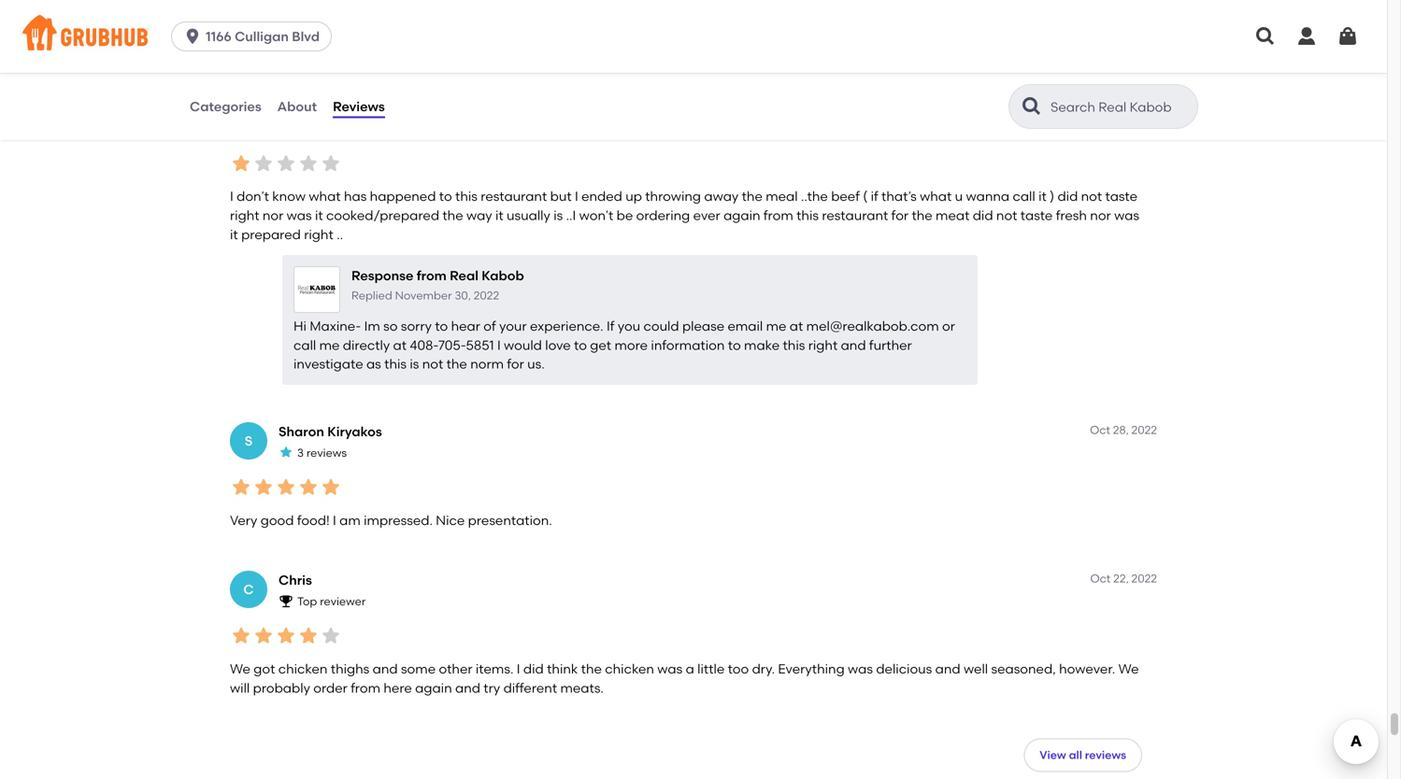 Task type: locate. For each thing, give the bounding box(es) containing it.
if
[[871, 189, 879, 204]]

1 vertical spatial call
[[294, 337, 316, 353]]

0 horizontal spatial taste
[[1021, 208, 1053, 223]]

0 horizontal spatial chicken
[[278, 661, 328, 677]]

maxine
[[279, 100, 325, 116]]

1 horizontal spatial again
[[724, 208, 761, 223]]

5851
[[466, 337, 494, 353]]

throwing
[[645, 189, 701, 204]]

1 horizontal spatial me
[[766, 318, 787, 334]]

items.
[[476, 661, 514, 677]]

2 vertical spatial did
[[523, 661, 544, 677]]

not down wanna
[[997, 208, 1018, 223]]

2 horizontal spatial svg image
[[1337, 25, 1359, 48]]

was down know
[[287, 208, 312, 223]]

however.
[[1059, 661, 1116, 677]]

if
[[607, 318, 615, 334]]

me up "make"
[[766, 318, 787, 334]]

2 vertical spatial right
[[808, 337, 838, 353]]

again
[[724, 208, 761, 223], [415, 680, 452, 696]]

sharon
[[279, 424, 324, 440]]

taste down )
[[1021, 208, 1053, 223]]

1 vertical spatial 28,
[[1113, 423, 1129, 437]]

1 vertical spatial oct
[[1091, 572, 1111, 586]]

reviews right the all
[[1085, 749, 1127, 763]]

not inside hi maxine- im so sorry to hear of your experience. if you could please email me at mel@realkabob.com or call me directly at 408-705-5851 i would love to get more information to make this right and further investigate as this is not the norm for us.
[[422, 356, 443, 372]]

2022 for very good food! i am impressed. nice presentation.
[[1132, 423, 1157, 437]]

0 horizontal spatial not
[[422, 356, 443, 372]]

to right 'happened'
[[439, 189, 452, 204]]

2 vertical spatial not
[[422, 356, 443, 372]]

to up 705-
[[435, 318, 448, 334]]

call down hi
[[294, 337, 316, 353]]

did right )
[[1058, 189, 1078, 204]]

1 horizontal spatial is
[[554, 208, 563, 223]]

2 horizontal spatial not
[[1081, 189, 1102, 204]]

we got chicken thighs and some other items. i did think the chicken was a little too dry. everything was delicious and well seasoned, however. we will probably order from here again and try different meats.
[[230, 661, 1139, 696]]

we right however.
[[1119, 661, 1139, 677]]

but
[[550, 189, 572, 204]]

the down 705-
[[447, 356, 467, 372]]

restaurant down "beef" on the top right of the page
[[822, 208, 888, 223]]

well
[[964, 661, 988, 677]]

0 vertical spatial oct
[[1090, 423, 1111, 437]]

did up different in the left of the page
[[523, 661, 544, 677]]

thighs
[[331, 661, 370, 677]]

please
[[682, 318, 725, 334]]

0 horizontal spatial what
[[309, 189, 341, 204]]

the up meats.
[[581, 661, 602, 677]]

was right it
[[242, 40, 267, 56]]

2 we from the left
[[1119, 661, 1139, 677]]

reviews down the sharon  kiryakos
[[307, 446, 347, 460]]

and down other
[[455, 680, 481, 696]]

1 vertical spatial for
[[507, 356, 524, 372]]

0 horizontal spatial call
[[294, 337, 316, 353]]

1 28, from the top
[[1113, 99, 1129, 113]]

1 svg image from the left
[[1255, 25, 1277, 48]]

it left )
[[1039, 189, 1047, 204]]

0 vertical spatial right
[[230, 208, 259, 223]]

don't
[[237, 189, 269, 204]]

1 vertical spatial is
[[410, 356, 419, 372]]

0 horizontal spatial svg image
[[1255, 25, 1277, 48]]

from down thighs
[[351, 680, 381, 696]]

0 horizontal spatial right
[[230, 208, 259, 223]]

nor right fresh
[[1090, 208, 1111, 223]]

think
[[547, 661, 578, 677]]

0 vertical spatial call
[[1013, 189, 1036, 204]]

0 vertical spatial did
[[1058, 189, 1078, 204]]

about
[[277, 98, 317, 114]]

response from real kabob replied november 30, 2022
[[352, 268, 524, 302]]

1 horizontal spatial taste
[[1106, 189, 1138, 204]]

from up november
[[417, 268, 447, 284]]

again inside i don't know what has happened to this restaurant but i  ended up throwing away the meal ..the beef ( if that's what u wanna call it )  did not taste right nor was it cooked/prepared the way it usually is ..i won't be ordering ever again from this restaurant for the meat did not taste fresh nor was it prepared right ..
[[724, 208, 761, 223]]

for inside hi maxine- im so sorry to hear of your experience. if you could please email me at mel@realkabob.com or call me directly at 408-705-5851 i would love to get more information to make this right and further investigate as this is not the norm for us.
[[507, 356, 524, 372]]

to
[[439, 189, 452, 204], [435, 318, 448, 334], [574, 337, 587, 353], [728, 337, 741, 353]]

got
[[254, 661, 275, 677]]

oct for we got chicken thighs and some other items. i did think the chicken was a little too dry. everything was delicious and well seasoned, however. we will probably order from here again and try different meats.
[[1091, 572, 1111, 586]]

1 vertical spatial from
[[417, 268, 447, 284]]

food!
[[297, 513, 330, 529]]

usually
[[507, 208, 551, 223]]

1 horizontal spatial did
[[973, 208, 993, 223]]

star icon image
[[230, 3, 252, 26], [252, 3, 275, 26], [275, 3, 297, 26], [297, 3, 320, 26], [320, 3, 342, 26], [230, 152, 252, 175], [252, 152, 275, 175], [275, 152, 297, 175], [297, 152, 320, 175], [320, 152, 342, 175], [279, 445, 294, 460], [230, 476, 252, 499], [252, 476, 275, 499], [275, 476, 297, 499], [297, 476, 320, 499], [320, 476, 342, 499], [230, 625, 252, 648], [252, 625, 275, 648], [275, 625, 297, 648], [297, 625, 320, 648], [320, 625, 342, 648]]

i don't know what has happened to this restaurant but i  ended up throwing away the meal ..the beef ( if that's what u wanna call it )  did not taste right nor was it cooked/prepared the way it usually is ..i won't be ordering ever again from this restaurant for the meat did not taste fresh nor was it prepared right ..
[[230, 189, 1140, 242]]

0 horizontal spatial nor
[[263, 208, 284, 223]]

ordering
[[636, 208, 690, 223]]

me up investigate
[[319, 337, 340, 353]]

view all reviews
[[1040, 749, 1127, 763]]

0 horizontal spatial again
[[415, 680, 452, 696]]

was
[[242, 40, 267, 56], [287, 208, 312, 223], [1115, 208, 1140, 223], [658, 661, 683, 677], [848, 661, 873, 677]]

what left u
[[920, 189, 952, 204]]

we
[[230, 661, 251, 677], [1119, 661, 1139, 677]]

1 vertical spatial restaurant
[[822, 208, 888, 223]]

cooked/prepared
[[326, 208, 439, 223]]

as
[[366, 356, 381, 372]]

u
[[955, 189, 963, 204]]

and inside hi maxine- im so sorry to hear of your experience. if you could please email me at mel@realkabob.com or call me directly at 408-705-5851 i would love to get more information to make this right and further investigate as this is not the norm for us.
[[841, 337, 866, 353]]

1166 culligan blvd button
[[171, 22, 339, 51]]

0 horizontal spatial for
[[507, 356, 524, 372]]

for
[[892, 208, 909, 223], [507, 356, 524, 372]]

way
[[467, 208, 492, 223]]

1 vertical spatial not
[[997, 208, 1018, 223]]

svg image
[[1255, 25, 1277, 48], [1296, 25, 1318, 48], [1337, 25, 1359, 48]]

0 horizontal spatial restaurant
[[481, 189, 547, 204]]

at right email
[[790, 318, 803, 334]]

2 28, from the top
[[1113, 423, 1129, 437]]

0 vertical spatial 28,
[[1113, 99, 1129, 113]]

0 horizontal spatial reviews
[[307, 446, 347, 460]]

0 horizontal spatial is
[[410, 356, 419, 372]]

i right 5851
[[497, 337, 501, 353]]

2 horizontal spatial from
[[764, 208, 794, 223]]

1 vertical spatial taste
[[1021, 208, 1053, 223]]

1 horizontal spatial nor
[[1090, 208, 1111, 223]]

nor up prepared
[[263, 208, 284, 223]]

kabob
[[482, 268, 524, 284]]

restaurant up usually
[[481, 189, 547, 204]]

response
[[352, 268, 414, 284]]

very
[[230, 513, 257, 529]]

again down some
[[415, 680, 452, 696]]

s
[[245, 433, 253, 449]]

view
[[1040, 749, 1067, 763]]

dry.
[[752, 661, 775, 677]]

taste right )
[[1106, 189, 1138, 204]]

reviews button
[[332, 73, 386, 140]]

1 horizontal spatial for
[[892, 208, 909, 223]]

right down the mel@realkabob.com
[[808, 337, 838, 353]]

and down the mel@realkabob.com
[[841, 337, 866, 353]]

2 horizontal spatial right
[[808, 337, 838, 353]]

was right fresh
[[1115, 208, 1140, 223]]

what left 'has'
[[309, 189, 341, 204]]

get
[[590, 337, 612, 353]]

0 vertical spatial good
[[270, 40, 303, 56]]

this right "make"
[[783, 337, 805, 353]]

at down so
[[393, 337, 407, 353]]

1 horizontal spatial not
[[997, 208, 1018, 223]]

1 horizontal spatial we
[[1119, 661, 1139, 677]]

a
[[686, 661, 694, 677]]

call left )
[[1013, 189, 1036, 204]]

0 vertical spatial at
[[790, 318, 803, 334]]

is down 408-
[[410, 356, 419, 372]]

i up different in the left of the page
[[517, 661, 520, 677]]

1 horizontal spatial chicken
[[605, 661, 654, 677]]

try
[[484, 680, 500, 696]]

some
[[401, 661, 436, 677]]

408-
[[410, 337, 439, 353]]

nor
[[263, 208, 284, 223], [1090, 208, 1111, 223]]

from down the meal
[[764, 208, 794, 223]]

2 vertical spatial from
[[351, 680, 381, 696]]

us.
[[527, 356, 545, 372]]

or
[[942, 318, 955, 334]]

you
[[618, 318, 641, 334]]

0 vertical spatial for
[[892, 208, 909, 223]]

search icon image
[[1021, 95, 1043, 118]]

1 vertical spatial right
[[304, 226, 334, 242]]

it right way
[[496, 208, 504, 223]]

is inside hi maxine- im so sorry to hear of your experience. if you could please email me at mel@realkabob.com or call me directly at 408-705-5851 i would love to get more information to make this right and further investigate as this is not the norm for us.
[[410, 356, 419, 372]]

1 horizontal spatial reviews
[[1085, 749, 1127, 763]]

1 vertical spatial at
[[393, 337, 407, 353]]

we up will
[[230, 661, 251, 677]]

me
[[766, 318, 787, 334], [319, 337, 340, 353]]

the inside hi maxine- im so sorry to hear of your experience. if you could please email me at mel@realkabob.com or call me directly at 408-705-5851 i would love to get more information to make this right and further investigate as this is not the norm for us.
[[447, 356, 467, 372]]

ever
[[693, 208, 721, 223]]

it
[[230, 40, 238, 56]]

1 horizontal spatial restaurant
[[822, 208, 888, 223]]

right left ..
[[304, 226, 334, 242]]

1 horizontal spatial from
[[417, 268, 447, 284]]

again down away at the top right of page
[[724, 208, 761, 223]]

2 horizontal spatial did
[[1058, 189, 1078, 204]]

is left ..i
[[554, 208, 563, 223]]

..i
[[566, 208, 576, 223]]

it
[[1039, 189, 1047, 204], [315, 208, 323, 223], [496, 208, 504, 223], [230, 226, 238, 242]]

was left delicious
[[848, 661, 873, 677]]

not up fresh
[[1081, 189, 1102, 204]]

the inside we got chicken thighs and some other items. i did think the chicken was a little too dry. everything was delicious and well seasoned, however. we will probably order from here again and try different meats.
[[581, 661, 602, 677]]

call
[[1013, 189, 1036, 204], [294, 337, 316, 353]]

real kabob logo image
[[296, 269, 338, 311]]

1 horizontal spatial svg image
[[1296, 25, 1318, 48]]

did
[[1058, 189, 1078, 204], [973, 208, 993, 223], [523, 661, 544, 677]]

Search Real Kabob search field
[[1049, 98, 1192, 116]]

different
[[504, 680, 557, 696]]

delicious
[[876, 661, 932, 677]]

for down the would
[[507, 356, 524, 372]]

2 chicken from the left
[[605, 661, 654, 677]]

so
[[383, 318, 398, 334]]

0 horizontal spatial we
[[230, 661, 251, 677]]

oct 28, 2022
[[1090, 423, 1157, 437]]

reviews
[[307, 446, 347, 460], [1085, 749, 1127, 763]]

for down that's
[[892, 208, 909, 223]]

prepared
[[241, 226, 301, 242]]

this right "as"
[[384, 356, 407, 372]]

did down wanna
[[973, 208, 993, 223]]

right down 'don't'
[[230, 208, 259, 223]]

this
[[455, 189, 478, 204], [797, 208, 819, 223], [783, 337, 805, 353], [384, 356, 407, 372]]

0 vertical spatial from
[[764, 208, 794, 223]]

chicken up 'probably'
[[278, 661, 328, 677]]

1 horizontal spatial at
[[790, 318, 803, 334]]

2022
[[1132, 99, 1157, 113], [474, 289, 499, 302], [1132, 423, 1157, 437], [1132, 572, 1157, 586]]

0 horizontal spatial from
[[351, 680, 381, 696]]

meats.
[[560, 680, 604, 696]]

other
[[439, 661, 473, 677]]

be
[[617, 208, 633, 223]]

1 oct from the top
[[1090, 423, 1111, 437]]

1 horizontal spatial call
[[1013, 189, 1036, 204]]

1 vertical spatial me
[[319, 337, 340, 353]]

did inside we got chicken thighs and some other items. i did think the chicken was a little too dry. everything was delicious and well seasoned, however. we will probably order from here again and try different meats.
[[523, 661, 544, 677]]

705-
[[439, 337, 466, 353]]

0 vertical spatial is
[[554, 208, 563, 223]]

up
[[626, 189, 642, 204]]

more
[[615, 337, 648, 353]]

not down 408-
[[422, 356, 443, 372]]

main navigation navigation
[[0, 0, 1387, 73]]

2 oct from the top
[[1091, 572, 1111, 586]]

1 vertical spatial again
[[415, 680, 452, 696]]

right
[[230, 208, 259, 223], [304, 226, 334, 242], [808, 337, 838, 353]]

that's
[[882, 189, 917, 204]]

28, for i don't know what has happened to this restaurant but i  ended up throwing away the meal ..the beef ( if that's what u wanna call it )  did not taste right nor was it cooked/prepared the way it usually is ..i won't be ordering ever again from this restaurant for the meat did not taste fresh nor was it prepared right ..
[[1113, 99, 1129, 113]]

0 vertical spatial me
[[766, 318, 787, 334]]

and left well
[[936, 661, 961, 677]]

0 vertical spatial again
[[724, 208, 761, 223]]

taste
[[1106, 189, 1138, 204], [1021, 208, 1053, 223]]

0 horizontal spatial did
[[523, 661, 544, 677]]

0 horizontal spatial at
[[393, 337, 407, 353]]

chicken left a
[[605, 661, 654, 677]]

1 horizontal spatial what
[[920, 189, 952, 204]]

i right but
[[575, 189, 578, 204]]

to down email
[[728, 337, 741, 353]]



Task type: vqa. For each thing, say whether or not it's contained in the screenshot.
'THROWING'
yes



Task type: describe. For each thing, give the bounding box(es) containing it.
1 vertical spatial good
[[261, 513, 294, 529]]

mel@realkabob.com
[[807, 318, 939, 334]]

all
[[1069, 749, 1083, 763]]

very good food! i am impressed. nice presentation.
[[230, 513, 552, 529]]

..
[[337, 226, 343, 242]]

22,
[[1114, 572, 1129, 586]]

1166
[[206, 29, 232, 44]]

again inside we got chicken thighs and some other items. i did think the chicken was a little too dry. everything was delicious and well seasoned, however. we will probably order from here again and try different meats.
[[415, 680, 452, 696]]

reviews
[[333, 98, 385, 114]]

it left prepared
[[230, 226, 238, 242]]

fresh
[[1056, 208, 1087, 223]]

0 vertical spatial taste
[[1106, 189, 1138, 204]]

2022 for we got chicken thighs and some other items. i did think the chicken was a little too dry. everything was delicious and well seasoned, however. we will probably order from here again and try different meats.
[[1132, 572, 1157, 586]]

nov
[[1089, 99, 1111, 113]]

3
[[297, 446, 304, 460]]

everything
[[778, 661, 845, 677]]

impressed.
[[364, 513, 433, 529]]

of
[[484, 318, 496, 334]]

this up way
[[455, 189, 478, 204]]

i inside hi maxine- im so sorry to hear of your experience. if you could please email me at mel@realkabob.com or call me directly at 408-705-5851 i would love to get more information to make this right and further investigate as this is not the norm for us.
[[497, 337, 501, 353]]

culligan
[[235, 29, 289, 44]]

1 nor from the left
[[263, 208, 284, 223]]

1 horizontal spatial right
[[304, 226, 334, 242]]

categories
[[190, 98, 261, 114]]

svg image
[[183, 27, 202, 46]]

about button
[[276, 73, 318, 140]]

kiryakos
[[327, 424, 382, 440]]

m
[[243, 109, 255, 125]]

real
[[450, 268, 479, 284]]

for inside i don't know what has happened to this restaurant but i  ended up throwing away the meal ..the beef ( if that's what u wanna call it )  did not taste right nor was it cooked/prepared the way it usually is ..i won't be ordering ever again from this restaurant for the meat did not taste fresh nor was it prepared right ..
[[892, 208, 909, 223]]

ended
[[582, 189, 623, 204]]

the left way
[[443, 208, 463, 223]]

i left am
[[333, 513, 336, 529]]

2022 for i don't know what has happened to this restaurant but i  ended up throwing away the meal ..the beef ( if that's what u wanna call it )  did not taste right nor was it cooked/prepared the way it usually is ..i won't be ordering ever again from this restaurant for the meat did not taste fresh nor was it prepared right ..
[[1132, 99, 1157, 113]]

wanna
[[966, 189, 1010, 204]]

0 vertical spatial not
[[1081, 189, 1102, 204]]

0 vertical spatial reviews
[[307, 446, 347, 460]]

was left a
[[658, 661, 683, 677]]

2022 inside response from real kabob replied november 30, 2022
[[474, 289, 499, 302]]

nice
[[436, 513, 465, 529]]

to inside i don't know what has happened to this restaurant but i  ended up throwing away the meal ..the beef ( if that's what u wanna call it )  did not taste right nor was it cooked/prepared the way it usually is ..i won't be ordering ever again from this restaurant for the meat did not taste fresh nor was it prepared right ..
[[439, 189, 452, 204]]

)
[[1050, 189, 1055, 204]]

1 chicken from the left
[[278, 661, 328, 677]]

blvd
[[292, 29, 320, 44]]

order
[[313, 680, 348, 696]]

to left get
[[574, 337, 587, 353]]

1166 culligan blvd
[[206, 29, 320, 44]]

3 svg image from the left
[[1337, 25, 1359, 48]]

3 reviews
[[297, 446, 347, 460]]

2 svg image from the left
[[1296, 25, 1318, 48]]

call inside i don't know what has happened to this restaurant but i  ended up throwing away the meal ..the beef ( if that's what u wanna call it )  did not taste right nor was it cooked/prepared the way it usually is ..i won't be ordering ever again from this restaurant for the meat did not taste fresh nor was it prepared right ..
[[1013, 189, 1036, 204]]

hi
[[294, 318, 307, 334]]

reviewer
[[320, 595, 366, 609]]

information
[[651, 337, 725, 353]]

meal
[[766, 189, 798, 204]]

norm
[[470, 356, 504, 372]]

2 nor from the left
[[1090, 208, 1111, 223]]

and up here
[[373, 661, 398, 677]]

categories button
[[189, 73, 262, 140]]

the left the meal
[[742, 189, 763, 204]]

0 vertical spatial restaurant
[[481, 189, 547, 204]]

oct for very good food! i am impressed. nice presentation.
[[1090, 423, 1111, 437]]

it left cooked/prepared
[[315, 208, 323, 223]]

1 we from the left
[[230, 661, 251, 677]]

maxine-
[[310, 318, 361, 334]]

november
[[395, 289, 452, 302]]

beef
[[831, 189, 860, 204]]

from inside response from real kabob replied november 30, 2022
[[417, 268, 447, 284]]

hear
[[451, 318, 481, 334]]

this down ..the
[[797, 208, 819, 223]]

hi maxine- im so sorry to hear of your experience. if you could please email me at mel@realkabob.com or call me directly at 408-705-5851 i would love to get more information to make this right and further investigate as this is not the norm for us.
[[294, 318, 955, 372]]

0 horizontal spatial me
[[319, 337, 340, 353]]

make
[[744, 337, 780, 353]]

further
[[869, 337, 912, 353]]

trophy icon image
[[279, 594, 294, 609]]

sharon  kiryakos
[[279, 424, 382, 440]]

28, for very good food! i am impressed. nice presentation.
[[1113, 423, 1129, 437]]

i left 'don't'
[[230, 189, 234, 204]]

directly
[[343, 337, 390, 353]]

top
[[297, 595, 317, 609]]

30,
[[455, 289, 471, 302]]

meat
[[936, 208, 970, 223]]

am
[[339, 513, 361, 529]]

call inside hi maxine- im so sorry to hear of your experience. if you could please email me at mel@realkabob.com or call me directly at 408-705-5851 i would love to get more information to make this right and further investigate as this is not the norm for us.
[[294, 337, 316, 353]]

2 what from the left
[[920, 189, 952, 204]]

from inside we got chicken thighs and some other items. i did think the chicken was a little too dry. everything was delicious and well seasoned, however. we will probably order from here again and try different meats.
[[351, 680, 381, 696]]

the down that's
[[912, 208, 933, 223]]

it was good
[[230, 40, 303, 56]]

too
[[728, 661, 749, 677]]

i inside we got chicken thighs and some other items. i did think the chicken was a little too dry. everything was delicious and well seasoned, however. we will probably order from here again and try different meats.
[[517, 661, 520, 677]]

top reviewer
[[297, 595, 366, 609]]

is inside i don't know what has happened to this restaurant but i  ended up throwing away the meal ..the beef ( if that's what u wanna call it )  did not taste right nor was it cooked/prepared the way it usually is ..i won't be ordering ever again from this restaurant for the meat did not taste fresh nor was it prepared right ..
[[554, 208, 563, 223]]

investigate
[[294, 356, 363, 372]]

replied
[[352, 289, 392, 302]]

view all reviews link
[[1024, 739, 1142, 773]]

from inside i don't know what has happened to this restaurant but i  ended up throwing away the meal ..the beef ( if that's what u wanna call it )  did not taste right nor was it cooked/prepared the way it usually is ..i won't be ordering ever again from this restaurant for the meat did not taste fresh nor was it prepared right ..
[[764, 208, 794, 223]]

could
[[644, 318, 679, 334]]

your
[[499, 318, 527, 334]]

nov 28, 2022
[[1089, 99, 1157, 113]]

1 what from the left
[[309, 189, 341, 204]]

love
[[545, 337, 571, 353]]

would
[[504, 337, 542, 353]]

im
[[364, 318, 380, 334]]

oct 22, 2022
[[1091, 572, 1157, 586]]

experience.
[[530, 318, 604, 334]]

c
[[243, 582, 254, 598]]

..the
[[801, 189, 828, 204]]

happened
[[370, 189, 436, 204]]

1 vertical spatial did
[[973, 208, 993, 223]]

1 vertical spatial reviews
[[1085, 749, 1127, 763]]

has
[[344, 189, 367, 204]]

right inside hi maxine- im so sorry to hear of your experience. if you could please email me at mel@realkabob.com or call me directly at 408-705-5851 i would love to get more information to make this right and further investigate as this is not the norm for us.
[[808, 337, 838, 353]]



